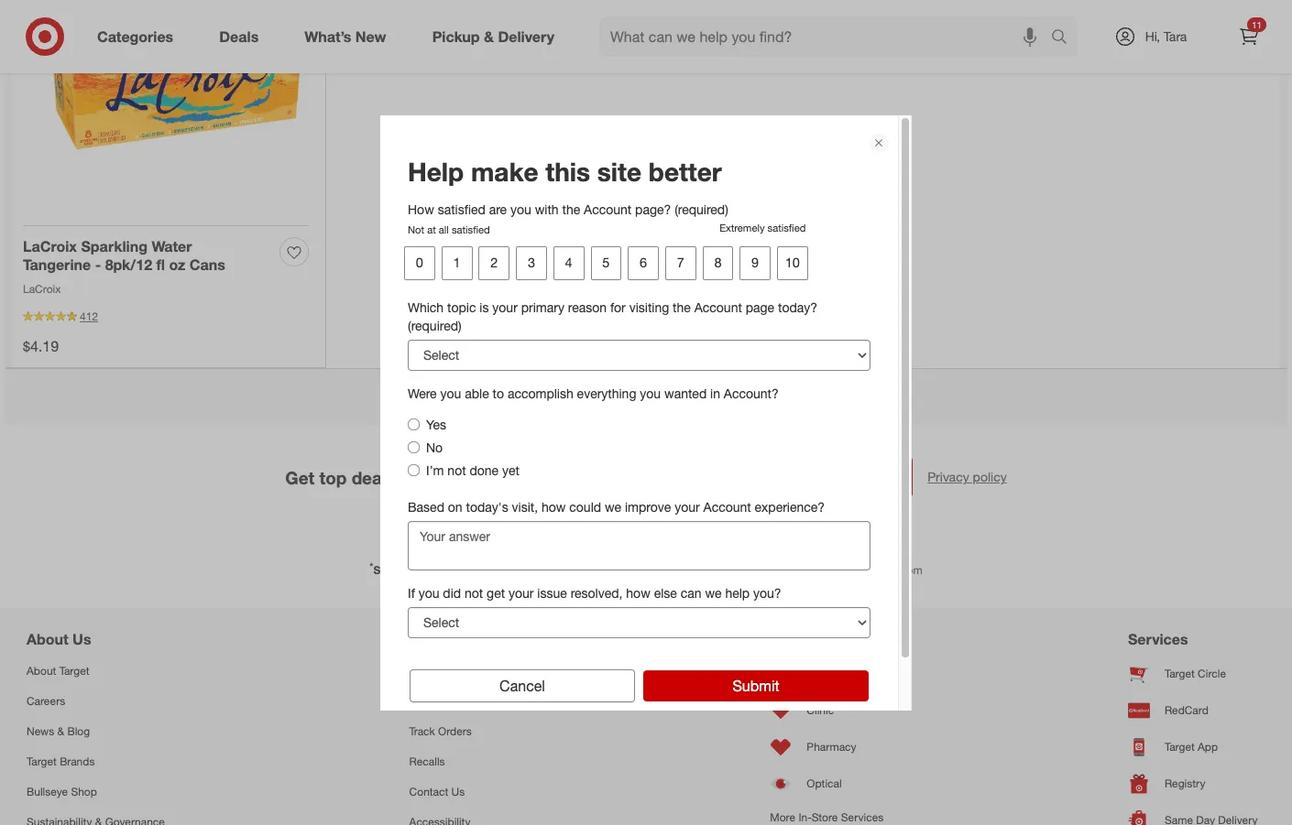 Task type: locate. For each thing, give the bounding box(es) containing it.
1 vertical spatial about
[[27, 664, 56, 678]]

0 horizontal spatial a
[[781, 392, 787, 405]]

1 about from the top
[[27, 630, 68, 648]]

services down optical 'link'
[[841, 811, 884, 824]]

1 vertical spatial us
[[451, 785, 465, 799]]

us
[[72, 630, 91, 648], [451, 785, 465, 799]]

1 vertical spatial a
[[831, 667, 837, 681]]

1 horizontal spatial services
[[1128, 630, 1188, 648]]

sign
[[844, 469, 875, 487]]

a for quick
[[781, 392, 787, 405]]

app
[[1198, 740, 1218, 754]]

a
[[781, 392, 787, 405], [831, 667, 837, 681]]

us up the about target link
[[72, 630, 91, 648]]

get
[[285, 467, 315, 488]]

careers
[[27, 694, 65, 708]]

target app link
[[1128, 729, 1265, 766]]

clinic link
[[770, 692, 884, 729]]

1 horizontal spatial a
[[831, 667, 837, 681]]

redcard
[[1165, 704, 1208, 717]]

None text field
[[616, 458, 807, 498]]

news
[[27, 725, 54, 738]]

2 horizontal spatial and
[[835, 564, 853, 578]]

and left availability
[[655, 564, 674, 578]]

more in-store services
[[770, 811, 884, 824]]

see
[[373, 564, 393, 578]]

a inside button
[[781, 392, 787, 405]]

registry link
[[1128, 766, 1265, 802]]

help
[[414, 391, 441, 406], [409, 630, 441, 648], [442, 664, 465, 678]]

target circle
[[1165, 667, 1226, 681]]

1 horizontal spatial store
[[840, 667, 866, 681]]

lacroix for lacroix link
[[23, 282, 61, 296]]

lacroix down 'tangerine'
[[23, 282, 61, 296]]

sign up
[[844, 469, 897, 487]]

bullseye shop link
[[27, 777, 165, 808]]

0 vertical spatial about
[[27, 630, 68, 648]]

stores
[[770, 630, 815, 648]]

search
[[1043, 29, 1087, 47]]

0 vertical spatial help
[[414, 391, 441, 406]]

target down about us
[[59, 664, 89, 678]]

0 vertical spatial store
[[840, 667, 866, 681]]

lacroix sparkling water tangerine - 8pk/12 fl oz cans link
[[23, 237, 225, 274]]

-
[[95, 255, 101, 274]]

registry
[[1165, 777, 1205, 791]]

*
[[370, 561, 373, 572]]

2 lacroix from the top
[[23, 282, 61, 296]]

apply.
[[526, 564, 554, 578]]

412
[[80, 310, 98, 324]]

target help
[[409, 664, 465, 678]]

2 about from the top
[[27, 664, 56, 678]]

about up about target
[[27, 630, 68, 648]]

target left circle
[[1165, 667, 1195, 681]]

1 vertical spatial store
[[812, 811, 838, 824]]

help up target help
[[409, 630, 441, 648]]

track
[[409, 725, 435, 738]]

take a quick survey
[[756, 392, 852, 405]]

by
[[778, 564, 790, 578]]

1 vertical spatial lacroix
[[23, 282, 61, 296]]

0 horizontal spatial store
[[812, 811, 838, 824]]

1 vertical spatial services
[[841, 811, 884, 824]]

tangerine
[[23, 255, 91, 274]]

1 vertical spatial help
[[409, 630, 441, 648]]

us
[[445, 391, 458, 406]]

a right take
[[781, 392, 787, 405]]

bullseye shop
[[27, 785, 97, 799]]

optical link
[[770, 766, 884, 802]]

location
[[793, 564, 832, 578]]

blog
[[67, 725, 90, 738]]

a right 'find'
[[831, 667, 837, 681]]

help up returns link
[[442, 664, 465, 678]]

lacroix inside lacroix sparkling water tangerine - 8pk/12 fl oz cans
[[23, 237, 77, 255]]

store down optical 'link'
[[812, 811, 838, 824]]

take a quick survey button
[[699, 384, 909, 414]]

details.
[[423, 564, 461, 578]]

store
[[840, 667, 866, 681], [812, 811, 838, 824]]

pharmacy link
[[770, 729, 884, 766]]

at
[[856, 564, 866, 578]]

services
[[1128, 630, 1188, 648], [841, 811, 884, 824]]

find a store
[[807, 667, 866, 681]]

about for about us
[[27, 630, 68, 648]]

0 horizontal spatial services
[[841, 811, 884, 824]]

about for about target
[[27, 664, 56, 678]]

services up target circle at bottom right
[[1128, 630, 1188, 648]]

privacy
[[928, 470, 969, 485]]

target left app
[[1165, 740, 1195, 754]]

help left us
[[414, 391, 441, 406]]

0 vertical spatial us
[[72, 630, 91, 648]]

lacroix up lacroix link
[[23, 237, 77, 255]]

redcard link
[[1128, 692, 1265, 729]]

store inside 'link'
[[840, 667, 866, 681]]

find a store link
[[770, 656, 884, 692]]

a inside 'link'
[[831, 667, 837, 681]]

experience.
[[535, 391, 602, 406]]

11 link
[[1229, 16, 1269, 57]]

survey
[[819, 392, 852, 405]]

help us improve this experience.
[[414, 391, 602, 406]]

target down the 'news'
[[27, 755, 57, 769]]

1 horizontal spatial us
[[451, 785, 465, 799]]

1 lacroix from the top
[[23, 237, 77, 255]]

0 vertical spatial a
[[781, 392, 787, 405]]

store right 'find'
[[840, 667, 866, 681]]

more in-store services link
[[770, 802, 884, 826]]

0 vertical spatial services
[[1128, 630, 1188, 648]]

about up careers
[[27, 664, 56, 678]]

and
[[518, 467, 550, 488], [655, 564, 674, 578], [835, 564, 853, 578]]

and left "more."
[[518, 467, 550, 488]]

target up returns
[[409, 664, 439, 678]]

and left at
[[835, 564, 853, 578]]

0 horizontal spatial us
[[72, 630, 91, 648]]

us right contact at the left of the page
[[451, 785, 465, 799]]

track orders
[[409, 725, 472, 738]]

in-
[[799, 811, 812, 824]]

target brands link
[[27, 747, 165, 777]]

us for contact us
[[451, 785, 465, 799]]

news & blog
[[27, 725, 90, 738]]

contact
[[409, 785, 448, 799]]

0 vertical spatial lacroix
[[23, 237, 77, 255]]

find
[[807, 667, 828, 681]]



Task type: describe. For each thing, give the bounding box(es) containing it.
oz
[[169, 255, 185, 274]]

brands
[[60, 755, 95, 769]]

about us
[[27, 630, 91, 648]]

2 vertical spatial help
[[442, 664, 465, 678]]

lacroix link
[[23, 282, 61, 296]]

&
[[57, 725, 64, 738]]

412 link
[[23, 309, 98, 325]]

target for target circle
[[1165, 667, 1195, 681]]

target circle link
[[1128, 656, 1265, 692]]

take
[[756, 392, 778, 405]]

offer
[[396, 564, 420, 578]]

shop
[[71, 785, 97, 799]]

pricing,
[[557, 564, 593, 578]]

What can we help you find? suggestions appear below search field
[[599, 16, 1056, 57]]

fl
[[156, 255, 165, 274]]

this
[[511, 391, 532, 406]]

get top deals, latest trends, and more.
[[285, 467, 601, 488]]

deals,
[[352, 467, 400, 488]]

circle
[[1198, 667, 1226, 681]]

more
[[770, 811, 795, 824]]

8pk/12
[[105, 255, 152, 274]]

privacy policy
[[928, 470, 1007, 485]]

contact us
[[409, 785, 465, 799]]

bullseye
[[27, 785, 68, 799]]

search button
[[1043, 16, 1087, 60]]

careers link
[[27, 686, 165, 716]]

target for target brands
[[27, 755, 57, 769]]

returns link
[[409, 686, 526, 716]]

target for target help
[[409, 664, 439, 678]]

help for help us improve this experience.
[[414, 391, 441, 406]]

target help link
[[409, 656, 526, 686]]

us for about us
[[72, 630, 91, 648]]

sign up button
[[821, 458, 913, 498]]

target for target app
[[1165, 740, 1195, 754]]

optical
[[807, 777, 842, 791]]

store for a
[[840, 667, 866, 681]]

target.com
[[869, 564, 922, 578]]

about target
[[27, 664, 89, 678]]

trends,
[[456, 467, 514, 488]]

improve
[[462, 391, 508, 406]]

may
[[730, 564, 751, 578]]

policy
[[973, 470, 1007, 485]]

$4.19
[[23, 337, 59, 355]]

promotions
[[596, 564, 652, 578]]

returns
[[409, 694, 448, 708]]

up
[[879, 469, 897, 487]]

0 horizontal spatial and
[[518, 467, 550, 488]]

restrictions
[[464, 564, 523, 578]]

more.
[[554, 467, 601, 488]]

lacroix sparkling water tangerine - 8pk/12 fl oz cans image
[[45, 0, 309, 203]]

help for help
[[409, 630, 441, 648]]

target app
[[1165, 740, 1218, 754]]

recalls link
[[409, 747, 526, 777]]

cans
[[189, 255, 225, 274]]

target brands
[[27, 755, 95, 769]]

quick
[[790, 392, 816, 405]]

1 horizontal spatial and
[[655, 564, 674, 578]]

lacroix sparkling water tangerine - 8pk/12 fl oz cans
[[23, 237, 225, 274]]

contact us link
[[409, 777, 526, 808]]

* see offer details. restrictions apply. pricing, promotions and availability may vary by location and at target.com
[[370, 561, 922, 578]]

11
[[1252, 19, 1262, 30]]

a for store
[[831, 667, 837, 681]]

recalls
[[409, 755, 445, 769]]

water
[[152, 237, 192, 255]]

privacy policy link
[[928, 469, 1007, 487]]

clinic
[[807, 704, 834, 717]]

lacroix for lacroix sparkling water tangerine - 8pk/12 fl oz cans
[[23, 237, 77, 255]]

top
[[319, 467, 347, 488]]

vary
[[754, 564, 775, 578]]

pharmacy
[[807, 740, 856, 754]]

latest
[[405, 467, 451, 488]]

track orders link
[[409, 716, 526, 747]]

orders
[[438, 725, 472, 738]]

sparkling
[[81, 237, 148, 255]]

store for in-
[[812, 811, 838, 824]]



Task type: vqa. For each thing, say whether or not it's contained in the screenshot.
sign up
yes



